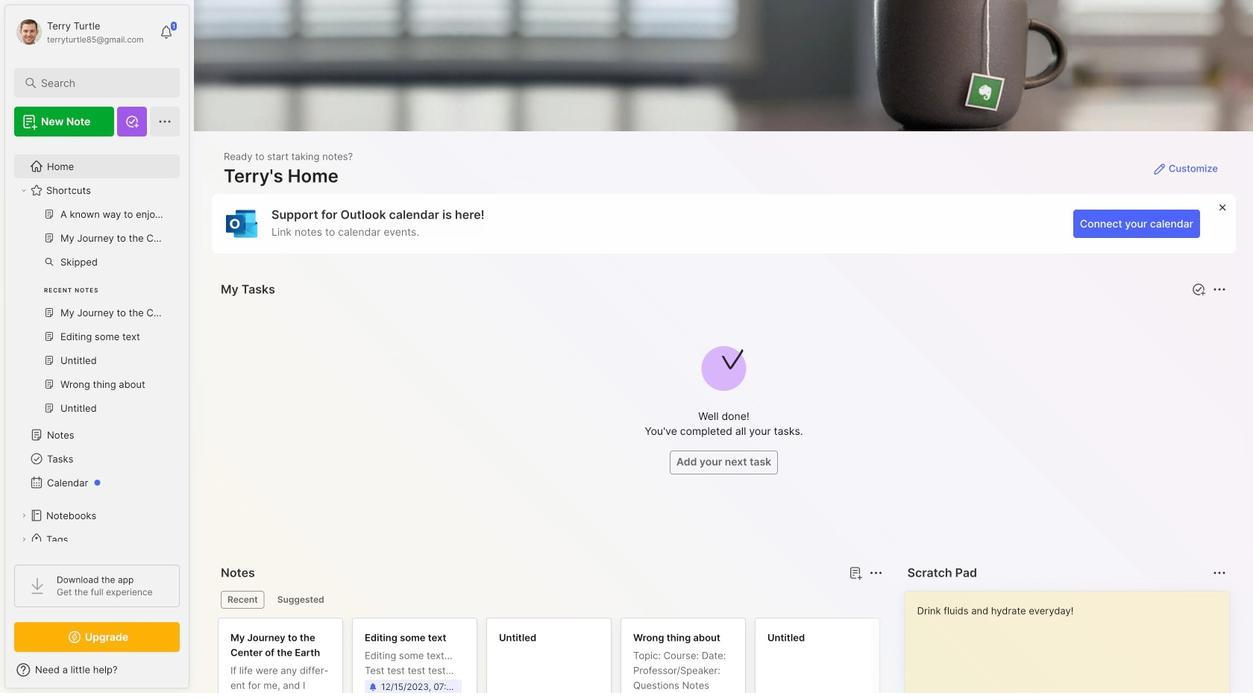 Task type: describe. For each thing, give the bounding box(es) containing it.
expand notebooks image
[[19, 511, 28, 520]]

more actions image
[[1211, 281, 1229, 298]]

WHAT'S NEW field
[[5, 658, 189, 682]]

click to collapse image
[[188, 666, 200, 683]]

none search field inside main element
[[41, 74, 160, 92]]

Start writing… text field
[[917, 592, 1229, 693]]

Search text field
[[41, 76, 160, 90]]

tree inside main element
[[5, 145, 189, 608]]



Task type: vqa. For each thing, say whether or not it's contained in the screenshot.
Large header MENU ITEM
no



Task type: locate. For each thing, give the bounding box(es) containing it.
tree
[[5, 145, 189, 608]]

1 horizontal spatial tab
[[271, 591, 331, 609]]

1 horizontal spatial more actions image
[[1211, 564, 1229, 582]]

More actions field
[[1209, 279, 1230, 300], [866, 563, 887, 583], [1209, 563, 1230, 583]]

None search field
[[41, 74, 160, 92]]

row group
[[218, 618, 1254, 693]]

expand tags image
[[19, 535, 28, 544]]

2 tab from the left
[[271, 591, 331, 609]]

1 tab from the left
[[221, 591, 265, 609]]

more actions image
[[868, 564, 885, 582], [1211, 564, 1229, 582]]

new task image
[[1192, 282, 1206, 297]]

0 horizontal spatial more actions image
[[868, 564, 885, 582]]

tab list
[[221, 591, 881, 609]]

1 more actions image from the left
[[868, 564, 885, 582]]

0 horizontal spatial tab
[[221, 591, 265, 609]]

group
[[14, 202, 171, 429]]

group inside tree
[[14, 202, 171, 429]]

Account field
[[14, 17, 144, 47]]

tab
[[221, 591, 265, 609], [271, 591, 331, 609]]

main element
[[0, 0, 194, 693]]

2 more actions image from the left
[[1211, 564, 1229, 582]]



